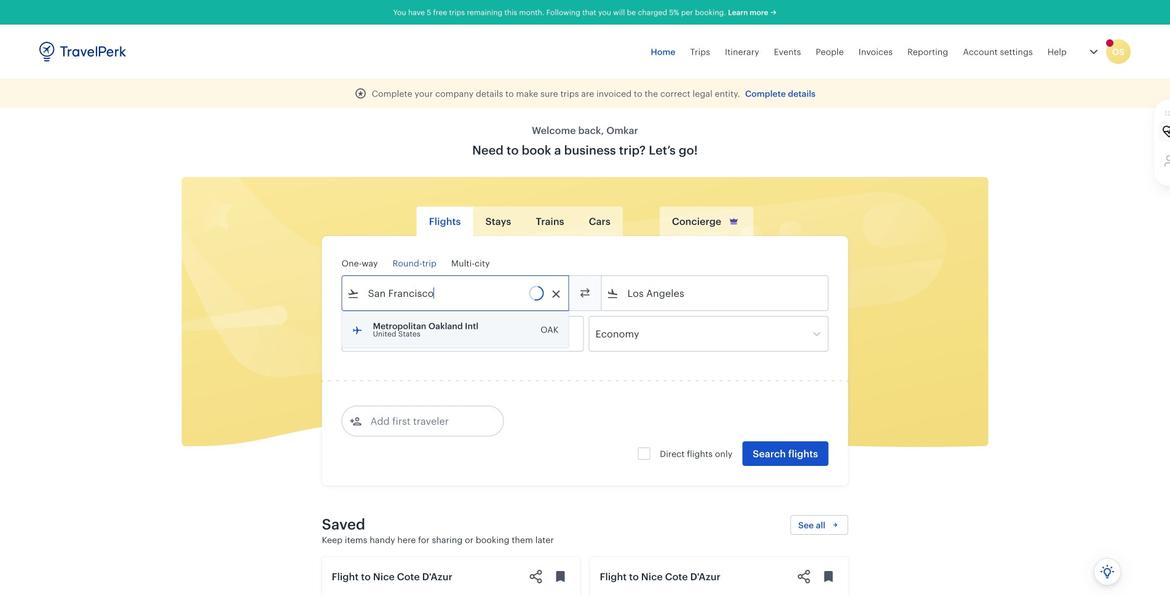 Task type: locate. For each thing, give the bounding box(es) containing it.
Return text field
[[433, 317, 497, 351]]

Add first traveler search field
[[362, 412, 490, 431]]

Depart text field
[[360, 317, 424, 351]]

To search field
[[619, 284, 813, 303]]



Task type: describe. For each thing, give the bounding box(es) containing it.
From search field
[[360, 284, 553, 303]]



